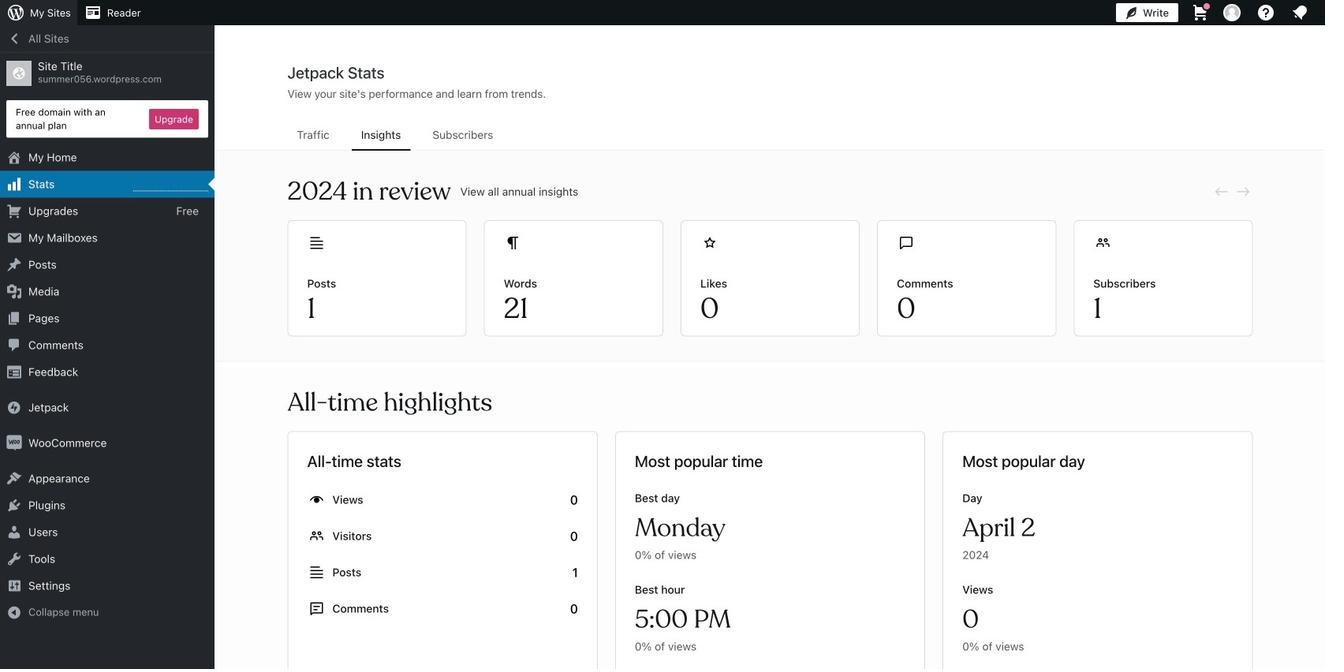Task type: locate. For each thing, give the bounding box(es) containing it.
0 vertical spatial img image
[[6, 400, 22, 416]]

1 list item from the top
[[1319, 155, 1326, 229]]

menu
[[288, 121, 1254, 151]]

highest hourly views 0 image
[[133, 181, 208, 191]]

img image
[[6, 400, 22, 416], [6, 435, 22, 451]]

main content
[[215, 62, 1326, 669]]

my shopping cart image
[[1192, 3, 1211, 22]]

list item
[[1319, 155, 1326, 229], [1319, 229, 1326, 287]]

1 vertical spatial img image
[[6, 435, 22, 451]]



Task type: vqa. For each thing, say whether or not it's contained in the screenshot.
second list item
yes



Task type: describe. For each thing, give the bounding box(es) containing it.
help image
[[1257, 3, 1276, 22]]

my profile image
[[1224, 4, 1242, 21]]

2 img image from the top
[[6, 435, 22, 451]]

1 img image from the top
[[6, 400, 22, 416]]

manage your notifications image
[[1291, 3, 1310, 22]]

2 list item from the top
[[1319, 229, 1326, 287]]



